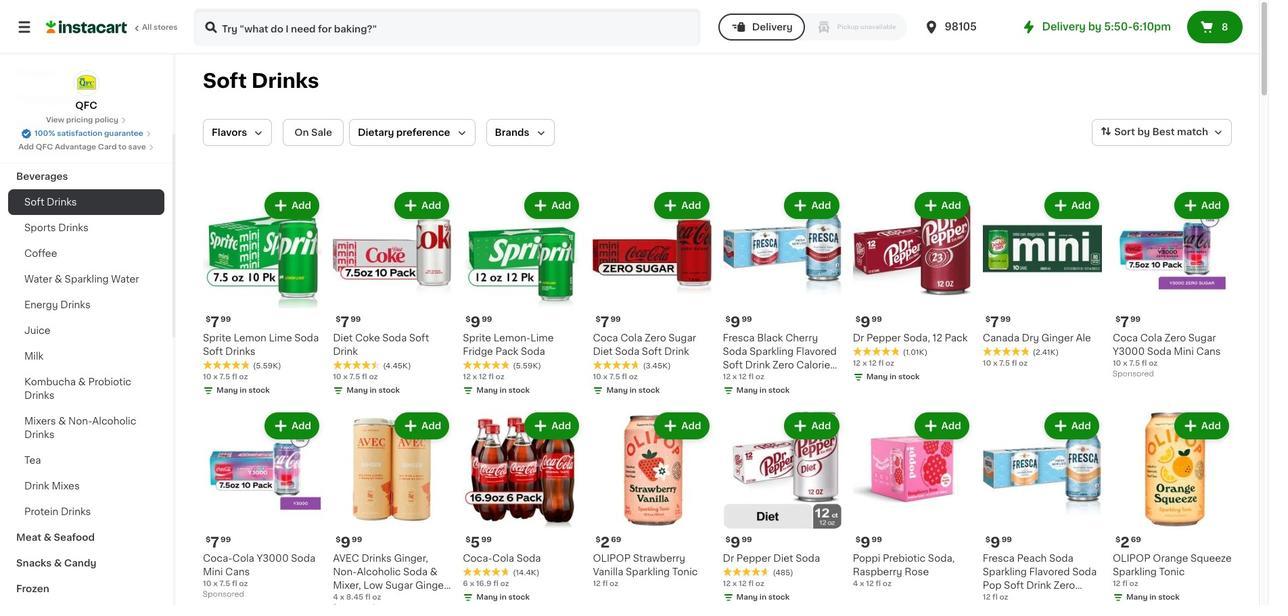 Task type: describe. For each thing, give the bounding box(es) containing it.
avec drinks ginger, non-alcoholic soda & mixer, low sugar ginger beer
[[333, 554, 448, 604]]

sugar inside fresca black cherry soda sparkling flavored soft drink zero calorie and sugar free
[[744, 374, 772, 384]]

canada
[[983, 334, 1020, 343]]

lime for 7
[[269, 334, 292, 343]]

in for diet coke soda soft drink
[[370, 387, 377, 395]]

2 for olipop orange squeeze sparkling tonic
[[1121, 536, 1130, 550]]

Search field
[[195, 9, 699, 45]]

many for sprite lemon-lime fridge pack soda
[[477, 387, 498, 395]]

soft inside sprite lemon lime soda soft drinks
[[203, 347, 223, 357]]

mini inside coca cola zero sugar y3000 soda mini cans 10 x 7.5 fl oz
[[1174, 347, 1194, 357]]

soda inside coca cola zero sugar y3000 soda mini cans 10 x 7.5 fl oz
[[1147, 347, 1172, 357]]

sparkling inside fresca black cherry soda sparkling flavored soft drink zero calorie and sugar free
[[750, 347, 794, 357]]

(1.01k)
[[903, 349, 928, 357]]

best
[[1153, 127, 1175, 137]]

$ 7 99 for canada
[[986, 315, 1011, 330]]

flavored inside fresca black cherry soda sparkling flavored soft drink zero calorie and sugar free
[[796, 347, 837, 357]]

$ 2 69 for olipop orange squeeze sparkling tonic
[[1116, 536, 1141, 550]]

view
[[46, 116, 64, 124]]

raspberry
[[853, 568, 902, 577]]

ale
[[1076, 334, 1091, 343]]

9 for avec drinks ginger, non-alcoholic soda & mixer, low sugar ginger beer
[[341, 536, 351, 550]]

drink inside fresca black cherry soda sparkling flavored soft drink zero calorie and sugar free
[[745, 361, 770, 370]]

add button for dr pepper soda, 12 pack
[[916, 194, 968, 218]]

12 x 12 fl oz for sprite lemon-lime fridge pack soda
[[463, 374, 505, 381]]

99 for coca-cola soda
[[481, 537, 492, 544]]

thanksgiving
[[16, 95, 81, 104]]

add button for sprite lemon lime soda soft drinks
[[266, 194, 318, 218]]

add for fresca peach soda sparkling flavored soda pop soft drink zero calorie and sugar free
[[1072, 422, 1091, 431]]

1 horizontal spatial qfc
[[75, 101, 97, 110]]

tea link
[[8, 448, 164, 474]]

& inside avec drinks ginger, non-alcoholic soda & mixer, low sugar ginger beer
[[430, 568, 438, 577]]

$ for fresca black cherry soda sparkling flavored soft drink zero calorie and sugar free
[[726, 316, 731, 324]]

x inside coca-cola y3000 soda mini cans 10 x 7.5 fl oz
[[213, 581, 218, 588]]

on sale
[[294, 128, 332, 137]]

by for sort
[[1138, 127, 1150, 137]]

tonic for strawberry
[[672, 568, 698, 577]]

kombucha & probiotic drinks
[[24, 378, 131, 401]]

1 water from the left
[[24, 275, 52, 284]]

instacart logo image
[[46, 19, 127, 35]]

orange
[[1153, 554, 1189, 564]]

9 for poppi prebiotic soda, raspberry rose
[[861, 536, 871, 550]]

tonic for orange
[[1159, 568, 1185, 577]]

5
[[471, 536, 480, 550]]

add for coca cola zero sugar diet soda soft drink
[[682, 201, 701, 210]]

policy
[[95, 116, 118, 124]]

soda inside sprite lemon lime soda soft drinks
[[295, 334, 319, 343]]

$ 9 99 for fresca black cherry soda sparkling flavored soft drink zero calorie and sugar free
[[726, 315, 752, 330]]

preference
[[396, 128, 450, 137]]

milk link
[[8, 344, 164, 369]]

fresca for soda
[[723, 334, 755, 343]]

soda, for prebiotic
[[928, 554, 955, 564]]

drink mixes
[[24, 482, 80, 491]]

stock for coca-cola soda
[[509, 594, 530, 602]]

12 x 12 fl oz for dr pepper diet soda
[[723, 581, 765, 588]]

soft drinks link
[[8, 189, 164, 215]]

on
[[294, 128, 309, 137]]

add button for sprite lemon-lime fridge pack soda
[[526, 194, 578, 218]]

$ 9 99 for dr pepper diet soda
[[726, 536, 752, 550]]

(2.41k)
[[1033, 349, 1059, 357]]

add qfc advantage card to save link
[[18, 142, 154, 153]]

meat
[[16, 533, 41, 543]]

soda inside coca-cola y3000 soda mini cans 10 x 7.5 fl oz
[[291, 554, 315, 564]]

energy
[[24, 300, 58, 310]]

10 for sprite lemon lime soda soft drinks
[[203, 374, 211, 381]]

7.5 inside coca cola zero sugar y3000 soda mini cans 10 x 7.5 fl oz
[[1129, 360, 1140, 368]]

add inside add qfc advantage card to save link
[[18, 143, 34, 151]]

lime for 9
[[531, 334, 554, 343]]

zero inside coca cola zero sugar y3000 soda mini cans 10 x 7.5 fl oz
[[1165, 334, 1186, 343]]

99 for dr pepper diet soda
[[742, 537, 752, 544]]

dr for dr pepper soda, 12 pack
[[853, 334, 864, 343]]

add button for coca-cola soda
[[526, 414, 578, 439]]

$ for coca-cola soda
[[466, 537, 471, 544]]

satisfaction
[[57, 130, 102, 137]]

9 for dr pepper soda, 12 pack
[[861, 315, 871, 330]]

qfc logo image
[[73, 70, 99, 96]]

add button for fresca peach soda sparkling flavored soda pop soft drink zero calorie and sugar free
[[1046, 414, 1098, 439]]

10 inside coca-cola y3000 soda mini cans 10 x 7.5 fl oz
[[203, 581, 211, 588]]

stock for dr pepper soda, 12 pack
[[899, 374, 920, 381]]

7 for diet
[[341, 315, 349, 330]]

fl inside "product" group
[[493, 581, 499, 588]]

oz inside coca cola zero sugar y3000 soda mini cans 10 x 7.5 fl oz
[[1149, 360, 1158, 368]]

many for dr pepper soda, 12 pack
[[867, 374, 888, 381]]

lemon-
[[494, 334, 531, 343]]

juice
[[24, 326, 50, 336]]

mixers & non-alcoholic drinks
[[24, 417, 136, 440]]

dairy & eggs link
[[8, 138, 164, 164]]

protein
[[24, 507, 58, 517]]

2 for olipop strawberry vanilla sparkling tonic
[[601, 536, 610, 550]]

prebiotic
[[883, 554, 926, 564]]

cans inside coca-cola y3000 soda mini cans 10 x 7.5 fl oz
[[225, 568, 250, 577]]

many in stock for sprite lemon-lime fridge pack soda
[[477, 387, 530, 395]]

mixer,
[[333, 581, 361, 591]]

7 for coca
[[601, 315, 609, 330]]

many in stock for sprite lemon lime soda soft drinks
[[217, 387, 270, 395]]

coca- for coca-cola soda
[[463, 554, 493, 564]]

all stores link
[[46, 8, 179, 46]]

99 for avec drinks ginger, non-alcoholic soda & mixer, low sugar ginger beer
[[352, 537, 362, 544]]

98105
[[945, 22, 977, 32]]

cola inside "product" group
[[493, 554, 514, 564]]

dr pepper diet soda
[[723, 554, 820, 564]]

many in stock for dr pepper diet soda
[[737, 594, 790, 602]]

many in stock for coca-cola soda
[[477, 594, 530, 602]]

many down olipop orange squeeze sparkling tonic 12 fl oz at right bottom
[[1127, 594, 1148, 602]]

10 for diet coke soda soft drink
[[333, 374, 341, 381]]

8 button
[[1188, 11, 1243, 43]]

mixes
[[52, 482, 80, 491]]

brands button
[[486, 119, 555, 146]]

energy drinks link
[[8, 292, 164, 318]]

many for dr pepper diet soda
[[737, 594, 758, 602]]

delivery for delivery
[[752, 22, 793, 32]]

seafood
[[54, 533, 95, 543]]

& for snacks
[[54, 559, 62, 568]]

1 horizontal spatial soft drinks
[[203, 71, 319, 91]]

free inside the fresca peach soda sparkling flavored soda pop soft drink zero calorie and sugar free
[[1071, 595, 1092, 604]]

recipes link
[[8, 61, 164, 87]]

sugar inside avec drinks ginger, non-alcoholic soda & mixer, low sugar ginger beer
[[386, 581, 413, 591]]

coca for coca cola zero sugar y3000 soda mini cans 10 x 7.5 fl oz
[[1113, 334, 1138, 343]]

in for coca cola zero sugar diet soda soft drink
[[630, 387, 637, 395]]

on sale button
[[283, 119, 344, 146]]

$ for coca cola zero sugar y3000 soda mini cans
[[1116, 316, 1121, 324]]

y3000 inside coca cola zero sugar y3000 soda mini cans 10 x 7.5 fl oz
[[1113, 347, 1145, 357]]

add for poppi prebiotic soda, raspberry rose
[[942, 422, 961, 431]]

7 up coca cola zero sugar y3000 soda mini cans 10 x 7.5 fl oz
[[1121, 315, 1129, 330]]

stock for diet coke soda soft drink
[[379, 387, 400, 395]]

6
[[463, 581, 468, 588]]

sugar inside coca cola zero sugar y3000 soda mini cans 10 x 7.5 fl oz
[[1189, 334, 1216, 343]]

rose
[[905, 568, 929, 577]]

sugar inside the coca cola zero sugar diet soda soft drink
[[669, 334, 696, 343]]

12 inside olipop orange squeeze sparkling tonic 12 fl oz
[[1113, 581, 1121, 588]]

$ 9 99 for poppi prebiotic soda, raspberry rose
[[856, 536, 882, 550]]

fl inside olipop strawberry vanilla sparkling tonic 12 fl oz
[[603, 581, 608, 588]]

in for dr pepper soda, 12 pack
[[890, 374, 897, 381]]

soda inside diet coke soda soft drink
[[382, 334, 407, 343]]

coca cola zero sugar diet soda soft drink
[[593, 334, 696, 357]]

drinks up seafood
[[61, 507, 91, 517]]

ginger inside avec drinks ginger, non-alcoholic soda & mixer, low sugar ginger beer
[[415, 581, 448, 591]]

7 up coca-cola y3000 soda mini cans 10 x 7.5 fl oz in the bottom left of the page
[[211, 536, 219, 550]]

sports drinks
[[24, 223, 89, 233]]

many for coca-cola soda
[[477, 594, 498, 602]]

soft inside diet coke soda soft drink
[[409, 334, 429, 343]]

4 x 8.45 fl oz
[[333, 594, 381, 602]]

drink inside the coca cola zero sugar diet soda soft drink
[[664, 347, 689, 357]]

add for diet coke soda soft drink
[[422, 201, 441, 210]]

service type group
[[718, 14, 907, 41]]

drinks inside "kombucha & probiotic drinks"
[[24, 391, 55, 401]]

$ for dr pepper diet soda
[[726, 537, 731, 544]]

guarantee
[[104, 130, 143, 137]]

coke
[[355, 334, 380, 343]]

fresca peach soda sparkling flavored soda pop soft drink zero calorie and sugar free
[[983, 554, 1097, 604]]

fl inside poppi prebiotic soda, raspberry rose 4 x 12 fl oz
[[876, 581, 881, 588]]

free inside fresca black cherry soda sparkling flavored soft drink zero calorie and sugar free
[[774, 374, 795, 384]]

99 for fresca peach soda sparkling flavored soda pop soft drink zero calorie and sugar free
[[1002, 537, 1012, 544]]

stock for sprite lemon-lime fridge pack soda
[[509, 387, 530, 395]]

$ 7 99 up coca cola zero sugar y3000 soda mini cans 10 x 7.5 fl oz
[[1116, 315, 1141, 330]]

recipes
[[16, 69, 56, 78]]

stock for dr pepper diet soda
[[769, 594, 790, 602]]

2 water from the left
[[111, 275, 139, 284]]

$ for canada dry ginger ale
[[986, 316, 991, 324]]

delivery by 5:50-6:10pm
[[1042, 22, 1171, 32]]

fl inside coca cola zero sugar y3000 soda mini cans 10 x 7.5 fl oz
[[1142, 360, 1147, 368]]

y3000 inside coca-cola y3000 soda mini cans 10 x 7.5 fl oz
[[257, 554, 289, 564]]

& for kombucha
[[78, 378, 86, 387]]

produce
[[16, 120, 57, 130]]

olipop for strawberry
[[593, 554, 631, 564]]

in for coca-cola soda
[[500, 594, 507, 602]]

milk
[[24, 352, 44, 361]]

coca-cola y3000 soda mini cans 10 x 7.5 fl oz
[[203, 554, 315, 588]]

coca-cola soda
[[463, 554, 541, 564]]

x inside poppi prebiotic soda, raspberry rose 4 x 12 fl oz
[[860, 581, 864, 588]]

zero inside fresca black cherry soda sparkling flavored soft drink zero calorie and sugar free
[[773, 361, 794, 370]]

many in stock down olipop orange squeeze sparkling tonic 12 fl oz at right bottom
[[1127, 594, 1180, 602]]

drinks inside avec drinks ginger, non-alcoholic soda & mixer, low sugar ginger beer
[[362, 554, 392, 564]]

soft drinks inside "soft drinks" link
[[24, 198, 77, 207]]

cola for y3000
[[1141, 334, 1162, 343]]

soda, for pepper
[[904, 334, 930, 343]]

$ 7 99 up coca-cola y3000 soda mini cans 10 x 7.5 fl oz in the bottom left of the page
[[206, 536, 231, 550]]

oz inside poppi prebiotic soda, raspberry rose 4 x 12 fl oz
[[883, 581, 892, 588]]

$ for coca cola zero sugar diet soda soft drink
[[596, 316, 601, 324]]

drinks up sports drinks
[[47, 198, 77, 207]]

beverages link
[[8, 164, 164, 189]]

drinks inside mixers & non-alcoholic drinks
[[24, 430, 55, 440]]

brands
[[495, 128, 530, 137]]

pricing
[[66, 116, 93, 124]]

tea
[[24, 456, 41, 466]]

sort
[[1115, 127, 1135, 137]]

flavors
[[212, 128, 247, 137]]

diet coke soda soft drink
[[333, 334, 429, 357]]

mini inside coca-cola y3000 soda mini cans 10 x 7.5 fl oz
[[203, 568, 223, 577]]

water & sparkling water
[[24, 275, 139, 284]]

sparkling inside the water & sparkling water link
[[65, 275, 109, 284]]

dietary preference
[[358, 128, 450, 137]]

all stores
[[142, 24, 178, 31]]

advantage
[[55, 143, 96, 151]]

drink inside diet coke soda soft drink
[[333, 347, 358, 357]]

vanilla
[[593, 568, 624, 577]]

soft inside the fresca peach soda sparkling flavored soda pop soft drink zero calorie and sugar free
[[1004, 581, 1024, 591]]

coca cola zero sugar y3000 soda mini cans 10 x 7.5 fl oz
[[1113, 334, 1221, 368]]

beer
[[333, 595, 355, 604]]

candy
[[64, 559, 96, 568]]

thanksgiving link
[[8, 87, 164, 112]]

protein drinks
[[24, 507, 91, 517]]

stock down olipop orange squeeze sparkling tonic 12 fl oz at right bottom
[[1159, 594, 1180, 602]]

eggs
[[55, 146, 79, 156]]

sugar inside the fresca peach soda sparkling flavored soda pop soft drink zero calorie and sugar free
[[1041, 595, 1068, 604]]

calorie inside fresca black cherry soda sparkling flavored soft drink zero calorie and sugar free
[[797, 361, 830, 370]]

oz inside coca-cola y3000 soda mini cans 10 x 7.5 fl oz
[[239, 581, 248, 588]]

low
[[364, 581, 383, 591]]

$ for diet coke soda soft drink
[[336, 316, 341, 324]]

probiotic
[[88, 378, 131, 387]]

mixers
[[24, 417, 56, 426]]

sprite for 9
[[463, 334, 491, 343]]

10 for canada dry ginger ale
[[983, 360, 991, 368]]

juice link
[[8, 318, 164, 344]]

snacks
[[16, 559, 52, 568]]

(14.4k)
[[513, 570, 540, 577]]

add for dr pepper diet soda
[[812, 422, 831, 431]]

10 x 7.5 fl oz for diet coke soda soft drink
[[333, 374, 378, 381]]

dietary preference button
[[349, 119, 475, 146]]

strawberry
[[633, 554, 686, 564]]

card
[[98, 143, 117, 151]]

qfc link
[[73, 70, 99, 112]]



Task type: vqa. For each thing, say whether or not it's contained in the screenshot.
second $ 2 69 from left
yes



Task type: locate. For each thing, give the bounding box(es) containing it.
1 horizontal spatial non-
[[333, 568, 357, 577]]

1 horizontal spatial pepper
[[867, 334, 901, 343]]

0 vertical spatial pepper
[[867, 334, 901, 343]]

2 69 from the left
[[1131, 537, 1141, 544]]

drinks down water & sparkling water
[[60, 300, 91, 310]]

water & sparkling water link
[[8, 267, 164, 292]]

1 olipop from the left
[[593, 554, 631, 564]]

in down dr pepper soda, 12 pack on the right of page
[[890, 374, 897, 381]]

drinks inside sprite lemon lime soda soft drinks
[[225, 347, 256, 357]]

non- inside mixers & non-alcoholic drinks
[[68, 417, 92, 426]]

$ up poppi on the bottom of page
[[856, 537, 861, 544]]

$ 9 99 up dr pepper diet soda
[[726, 536, 752, 550]]

non- inside avec drinks ginger, non-alcoholic soda & mixer, low sugar ginger beer
[[333, 568, 357, 577]]

delivery by 5:50-6:10pm link
[[1021, 19, 1171, 35]]

1 vertical spatial non-
[[333, 568, 357, 577]]

many inside "product" group
[[477, 594, 498, 602]]

stock down (4.45k)
[[379, 387, 400, 395]]

10 x 7.5 fl oz for canada dry ginger ale
[[983, 360, 1028, 368]]

1 horizontal spatial tonic
[[1159, 568, 1185, 577]]

save
[[128, 143, 146, 151]]

7.5
[[999, 360, 1010, 368], [1129, 360, 1140, 368], [219, 374, 230, 381], [349, 374, 360, 381], [609, 374, 620, 381], [219, 581, 230, 588]]

many in stock for diet coke soda soft drink
[[347, 387, 400, 395]]

99
[[221, 316, 231, 324], [351, 316, 361, 324], [482, 316, 492, 324], [611, 316, 621, 324], [742, 316, 752, 324], [872, 316, 882, 324], [1001, 316, 1011, 324], [1131, 316, 1141, 324], [221, 537, 231, 544], [352, 537, 362, 544], [481, 537, 492, 544], [742, 537, 752, 544], [872, 537, 882, 544], [1002, 537, 1012, 544]]

1 horizontal spatial coca
[[1113, 334, 1138, 343]]

99 up canada
[[1001, 316, 1011, 324]]

7 up the coca cola zero sugar diet soda soft drink in the bottom of the page
[[601, 315, 609, 330]]

0 horizontal spatial sponsored badge image
[[203, 591, 244, 599]]

1 tonic from the left
[[672, 568, 698, 577]]

0 horizontal spatial flavored
[[796, 347, 837, 357]]

$ for olipop orange squeeze sparkling tonic
[[1116, 537, 1121, 544]]

frozen
[[16, 585, 49, 594]]

diet inside the coca cola zero sugar diet soda soft drink
[[593, 347, 613, 357]]

$ 7 99 up the coca cola zero sugar diet soda soft drink in the bottom of the page
[[596, 315, 621, 330]]

soft drinks up sports drinks
[[24, 198, 77, 207]]

fresca black cherry soda sparkling flavored soft drink zero calorie and sugar free
[[723, 334, 837, 384]]

1 horizontal spatial diet
[[593, 347, 613, 357]]

drinks down kombucha
[[24, 391, 55, 401]]

fresca for sparkling
[[983, 554, 1015, 564]]

100%
[[35, 130, 55, 137]]

0 vertical spatial soft drinks
[[203, 71, 319, 91]]

produce link
[[8, 112, 164, 138]]

soft inside the coca cola zero sugar diet soda soft drink
[[642, 347, 662, 357]]

alcoholic inside avec drinks ginger, non-alcoholic soda & mixer, low sugar ginger beer
[[357, 568, 401, 577]]

1 horizontal spatial delivery
[[1042, 22, 1086, 32]]

1 vertical spatial and
[[1019, 595, 1038, 604]]

1 lime from the left
[[269, 334, 292, 343]]

many in stock for coca cola zero sugar diet soda soft drink
[[607, 387, 660, 395]]

add qfc advantage card to save
[[18, 143, 146, 151]]

in down fresca black cherry soda sparkling flavored soft drink zero calorie and sugar free
[[760, 387, 767, 395]]

$ up coca-cola y3000 soda mini cans 10 x 7.5 fl oz in the bottom left of the page
[[206, 537, 211, 544]]

99 for diet coke soda soft drink
[[351, 316, 361, 324]]

1 vertical spatial 4
[[333, 594, 338, 602]]

1 horizontal spatial ginger
[[1042, 334, 1074, 343]]

add for dr pepper soda, 12 pack
[[942, 201, 961, 210]]

drinks inside "link"
[[58, 223, 89, 233]]

0 vertical spatial fresca
[[723, 334, 755, 343]]

in down olipop orange squeeze sparkling tonic 12 fl oz at right bottom
[[1150, 594, 1157, 602]]

12 x 12 fl oz down fridge
[[463, 374, 505, 381]]

7 for sprite
[[211, 315, 219, 330]]

add inside "product" group
[[552, 422, 571, 431]]

0 horizontal spatial dr
[[723, 554, 734, 564]]

add button for olipop strawberry vanilla sparkling tonic
[[656, 414, 708, 439]]

snacks & candy link
[[8, 551, 164, 577]]

None search field
[[194, 8, 701, 46]]

soda, up rose
[[928, 554, 955, 564]]

10 for coca cola zero sugar diet soda soft drink
[[593, 374, 601, 381]]

add for olipop orange squeeze sparkling tonic
[[1202, 422, 1221, 431]]

stock inside "product" group
[[509, 594, 530, 602]]

10 x 7.5 fl oz
[[983, 360, 1028, 368], [203, 374, 248, 381], [333, 374, 378, 381], [593, 374, 638, 381]]

many down sprite lemon lime soda soft drinks
[[217, 387, 238, 395]]

pack for 12
[[945, 334, 968, 343]]

pepper for diet
[[737, 554, 771, 564]]

many down dr pepper diet soda
[[737, 594, 758, 602]]

1 vertical spatial calorie
[[983, 595, 1017, 604]]

add button inside "product" group
[[526, 414, 578, 439]]

in for sprite lemon lime soda soft drinks
[[240, 387, 247, 395]]

sponsored badge image down coca cola zero sugar y3000 soda mini cans 10 x 7.5 fl oz
[[1113, 371, 1154, 378]]

2 coca from the left
[[1113, 334, 1138, 343]]

$ for sprite lemon-lime fridge pack soda
[[466, 316, 471, 324]]

qfc down the 100%
[[36, 143, 53, 151]]

olipop inside olipop strawberry vanilla sparkling tonic 12 fl oz
[[593, 554, 631, 564]]

1 horizontal spatial alcoholic
[[357, 568, 401, 577]]

0 vertical spatial qfc
[[75, 101, 97, 110]]

1 vertical spatial sponsored badge image
[[203, 591, 244, 599]]

99 for coca cola zero sugar y3000 soda mini cans
[[1131, 316, 1141, 324]]

soda inside "product" group
[[517, 554, 541, 564]]

7.5 for canada dry ginger ale
[[999, 360, 1010, 368]]

99 for coca-cola y3000 soda mini cans
[[221, 537, 231, 544]]

coca for coca cola zero sugar diet soda soft drink
[[593, 334, 618, 343]]

1 vertical spatial dr
[[723, 554, 734, 564]]

4 inside poppi prebiotic soda, raspberry rose 4 x 12 fl oz
[[853, 581, 858, 588]]

non-
[[68, 417, 92, 426], [333, 568, 357, 577]]

drink
[[333, 347, 358, 357], [664, 347, 689, 357], [745, 361, 770, 370], [24, 482, 49, 491], [1027, 581, 1052, 591]]

sparkling down strawberry
[[626, 568, 670, 577]]

99 for sprite lemon lime soda soft drinks
[[221, 316, 231, 324]]

$ 9 99 up fridge
[[466, 315, 492, 330]]

poppi
[[853, 554, 881, 564]]

$ 5 99
[[466, 536, 492, 550]]

1 vertical spatial qfc
[[36, 143, 53, 151]]

8.45
[[346, 594, 364, 602]]

fl inside coca-cola y3000 soda mini cans 10 x 7.5 fl oz
[[232, 581, 237, 588]]

add for canada dry ginger ale
[[1072, 201, 1091, 210]]

69 for olipop strawberry vanilla sparkling tonic
[[611, 537, 621, 544]]

coffee
[[24, 249, 57, 258]]

$ 7 99 for coca
[[596, 315, 621, 330]]

$ 7 99
[[206, 315, 231, 330], [336, 315, 361, 330], [596, 315, 621, 330], [986, 315, 1011, 330], [1116, 315, 1141, 330], [206, 536, 231, 550]]

10 inside coca cola zero sugar y3000 soda mini cans 10 x 7.5 fl oz
[[1113, 360, 1121, 368]]

10 x 7.5 fl oz down the coca cola zero sugar diet soda soft drink in the bottom of the page
[[593, 374, 638, 381]]

delivery
[[1042, 22, 1086, 32], [752, 22, 793, 32]]

$ 7 99 for diet
[[336, 315, 361, 330]]

add button for coca cola zero sugar diet soda soft drink
[[656, 194, 708, 218]]

12 inside olipop strawberry vanilla sparkling tonic 12 fl oz
[[593, 581, 601, 588]]

coca- inside coca-cola y3000 soda mini cans 10 x 7.5 fl oz
[[203, 554, 233, 564]]

many in stock for dr pepper soda, 12 pack
[[867, 374, 920, 381]]

0 vertical spatial ginger
[[1042, 334, 1074, 343]]

0 vertical spatial non-
[[68, 417, 92, 426]]

69 up olipop orange squeeze sparkling tonic 12 fl oz at right bottom
[[1131, 537, 1141, 544]]

99 for canada dry ginger ale
[[1001, 316, 1011, 324]]

1 horizontal spatial lime
[[531, 334, 554, 343]]

sparkling inside the fresca peach soda sparkling flavored soda pop soft drink zero calorie and sugar free
[[983, 568, 1027, 577]]

& inside "kombucha & probiotic drinks"
[[78, 378, 86, 387]]

1 coca- from the left
[[203, 554, 233, 564]]

snacks & candy
[[16, 559, 96, 568]]

stock down (14.4k)
[[509, 594, 530, 602]]

sparkling for fresca peach soda sparkling flavored soda pop soft drink zero calorie and sugar free
[[983, 568, 1027, 577]]

fl inside olipop orange squeeze sparkling tonic 12 fl oz
[[1123, 581, 1128, 588]]

$ for fresca peach soda sparkling flavored soda pop soft drink zero calorie and sugar free
[[986, 537, 991, 544]]

drink mixes link
[[8, 474, 164, 499]]

soda inside sprite lemon-lime fridge pack soda
[[521, 347, 545, 357]]

(5.59k) down sprite lemon lime soda soft drinks
[[253, 363, 281, 370]]

1 horizontal spatial sprite
[[463, 334, 491, 343]]

$ for poppi prebiotic soda, raspberry rose
[[856, 537, 861, 544]]

meat & seafood link
[[8, 525, 164, 551]]

7.5 inside coca-cola y3000 soda mini cans 10 x 7.5 fl oz
[[219, 581, 230, 588]]

1 horizontal spatial and
[[1019, 595, 1038, 604]]

stock down (485)
[[769, 594, 790, 602]]

2 vertical spatial diet
[[774, 554, 793, 564]]

0 horizontal spatial pack
[[496, 347, 519, 357]]

$ 9 99 for fresca peach soda sparkling flavored soda pop soft drink zero calorie and sugar free
[[986, 536, 1012, 550]]

(5.59k) for 9
[[513, 363, 541, 370]]

soft inside fresca black cherry soda sparkling flavored soft drink zero calorie and sugar free
[[723, 361, 743, 370]]

0 horizontal spatial tonic
[[672, 568, 698, 577]]

soda, up '(1.01k)'
[[904, 334, 930, 343]]

0 horizontal spatial water
[[24, 275, 52, 284]]

$ 2 69 for olipop strawberry vanilla sparkling tonic
[[596, 536, 621, 550]]

69 up vanilla
[[611, 537, 621, 544]]

view pricing policy
[[46, 116, 118, 124]]

$ 7 99 for sprite
[[206, 315, 231, 330]]

7
[[211, 315, 219, 330], [341, 315, 349, 330], [601, 315, 609, 330], [991, 315, 999, 330], [1121, 315, 1129, 330], [211, 536, 219, 550]]

sprite left lemon
[[203, 334, 231, 343]]

$ 9 99 for sprite lemon-lime fridge pack soda
[[466, 315, 492, 330]]

ginger
[[1042, 334, 1074, 343], [415, 581, 448, 591]]

in down sprite lemon lime soda soft drinks
[[240, 387, 247, 395]]

$ up pop
[[986, 537, 991, 544]]

$ 7 99 up canada
[[986, 315, 1011, 330]]

soft inside "soft drinks" link
[[24, 198, 44, 207]]

0 vertical spatial free
[[774, 374, 795, 384]]

calorie
[[797, 361, 830, 370], [983, 595, 1017, 604]]

1 horizontal spatial y3000
[[1113, 347, 1145, 357]]

2 sprite from the left
[[463, 334, 491, 343]]

1 vertical spatial soda,
[[928, 554, 955, 564]]

sponsored badge image down coca-cola y3000 soda mini cans 10 x 7.5 fl oz in the bottom left of the page
[[203, 591, 244, 599]]

0 vertical spatial by
[[1088, 22, 1102, 32]]

lime inside sprite lemon lime soda soft drinks
[[269, 334, 292, 343]]

sparkling down 'orange'
[[1113, 568, 1157, 577]]

(3.45k)
[[643, 363, 671, 370]]

1 $ 2 69 from the left
[[596, 536, 621, 550]]

many in stock down '(1.01k)'
[[867, 374, 920, 381]]

69 for olipop orange squeeze sparkling tonic
[[1131, 537, 1141, 544]]

cherry
[[786, 334, 818, 343]]

1 horizontal spatial sponsored badge image
[[1113, 371, 1154, 378]]

sponsored badge image
[[1113, 371, 1154, 378], [203, 591, 244, 599]]

0 horizontal spatial y3000
[[257, 554, 289, 564]]

&
[[45, 146, 53, 156], [55, 275, 62, 284], [78, 378, 86, 387], [58, 417, 66, 426], [44, 533, 52, 543], [54, 559, 62, 568], [430, 568, 438, 577]]

product group containing 5
[[463, 410, 582, 606]]

soda inside fresca black cherry soda sparkling flavored soft drink zero calorie and sugar free
[[723, 347, 747, 357]]

69
[[611, 537, 621, 544], [1131, 537, 1141, 544]]

many for diet coke soda soft drink
[[347, 387, 368, 395]]

2
[[601, 536, 610, 550], [1121, 536, 1130, 550]]

sparkling inside olipop orange squeeze sparkling tonic 12 fl oz
[[1113, 568, 1157, 577]]

(5.59k)
[[253, 363, 281, 370], [513, 363, 541, 370]]

calorie inside the fresca peach soda sparkling flavored soda pop soft drink zero calorie and sugar free
[[983, 595, 1017, 604]]

0 vertical spatial cans
[[1197, 347, 1221, 357]]

4 down mixer, on the bottom left
[[333, 594, 338, 602]]

$ up diet coke soda soft drink
[[336, 316, 341, 324]]

fl
[[879, 360, 884, 368], [1012, 360, 1017, 368], [1142, 360, 1147, 368], [232, 374, 237, 381], [362, 374, 367, 381], [489, 374, 494, 381], [622, 374, 627, 381], [749, 374, 754, 381], [232, 581, 237, 588], [493, 581, 499, 588], [603, 581, 608, 588], [749, 581, 754, 588], [876, 581, 881, 588], [1123, 581, 1128, 588], [365, 594, 371, 602], [993, 594, 998, 602]]

0 horizontal spatial free
[[774, 374, 795, 384]]

free
[[774, 374, 795, 384], [1071, 595, 1092, 604]]

99 for poppi prebiotic soda, raspberry rose
[[872, 537, 882, 544]]

16.9
[[476, 581, 492, 588]]

soft drinks up flavors dropdown button
[[203, 71, 319, 91]]

drink down the tea
[[24, 482, 49, 491]]

by inside field
[[1138, 127, 1150, 137]]

$ 9 99 up fresca black cherry soda sparkling flavored soft drink zero calorie and sugar free
[[726, 315, 752, 330]]

many in stock down (4.45k)
[[347, 387, 400, 395]]

10 x 7.5 fl oz down lemon
[[203, 374, 248, 381]]

many down fridge
[[477, 387, 498, 395]]

1 horizontal spatial by
[[1138, 127, 1150, 137]]

& inside mixers & non-alcoholic drinks
[[58, 417, 66, 426]]

99 up sprite lemon lime soda soft drinks
[[221, 316, 231, 324]]

$ up avec
[[336, 537, 341, 544]]

0 horizontal spatial 4
[[333, 594, 338, 602]]

$ up dr pepper soda, 12 pack on the right of page
[[856, 316, 861, 324]]

stock down '(1.01k)'
[[899, 374, 920, 381]]

fresca left black
[[723, 334, 755, 343]]

alcoholic inside mixers & non-alcoholic drinks
[[92, 417, 136, 426]]

0 vertical spatial alcoholic
[[92, 417, 136, 426]]

12 x 12 fl oz for dr pepper soda, 12 pack
[[853, 360, 895, 368]]

add for fresca black cherry soda sparkling flavored soft drink zero calorie and sugar free
[[812, 201, 831, 210]]

1 horizontal spatial olipop
[[1113, 554, 1151, 564]]

oz inside olipop orange squeeze sparkling tonic 12 fl oz
[[1130, 581, 1139, 588]]

flavored inside the fresca peach soda sparkling flavored soda pop soft drink zero calorie and sugar free
[[1029, 568, 1070, 577]]

0 horizontal spatial diet
[[333, 334, 353, 343]]

zero inside the fresca peach soda sparkling flavored soda pop soft drink zero calorie and sugar free
[[1054, 581, 1075, 591]]

$ 9 99 up dr pepper soda, 12 pack on the right of page
[[856, 315, 882, 330]]

drink down peach
[[1027, 581, 1052, 591]]

0 horizontal spatial cans
[[225, 568, 250, 577]]

1 vertical spatial fresca
[[983, 554, 1015, 564]]

ginger up (2.41k)
[[1042, 334, 1074, 343]]

1 vertical spatial alcoholic
[[357, 568, 401, 577]]

sparkling down coffee link on the left top of the page
[[65, 275, 109, 284]]

99 up avec
[[352, 537, 362, 544]]

many down diet coke soda soft drink
[[347, 387, 368, 395]]

in for dr pepper diet soda
[[760, 594, 767, 602]]

12 x 12 fl oz down dr pepper soda, 12 pack on the right of page
[[853, 360, 895, 368]]

many down fresca black cherry soda sparkling flavored soft drink zero calorie and sugar free
[[737, 387, 758, 395]]

many in stock down fresca black cherry soda sparkling flavored soft drink zero calorie and sugar free
[[737, 387, 790, 395]]

100% satisfaction guarantee button
[[21, 126, 151, 139]]

dairy
[[16, 146, 43, 156]]

stock down fresca black cherry soda sparkling flavored soft drink zero calorie and sugar free
[[769, 387, 790, 395]]

Best match Sort by field
[[1092, 119, 1232, 146]]

1 horizontal spatial pack
[[945, 334, 968, 343]]

0 horizontal spatial pepper
[[737, 554, 771, 564]]

0 horizontal spatial lime
[[269, 334, 292, 343]]

dr pepper soda, 12 pack
[[853, 334, 968, 343]]

lime inside sprite lemon-lime fridge pack soda
[[531, 334, 554, 343]]

coca
[[593, 334, 618, 343], [1113, 334, 1138, 343]]

delivery for delivery by 5:50-6:10pm
[[1042, 22, 1086, 32]]

cola for mini
[[233, 554, 254, 564]]

$ 9 99 for dr pepper soda, 12 pack
[[856, 315, 882, 330]]

$ up canada
[[986, 316, 991, 324]]

$ 7 99 up sprite lemon lime soda soft drinks
[[206, 315, 231, 330]]

1 horizontal spatial coca-
[[463, 554, 493, 564]]

1 horizontal spatial mini
[[1174, 347, 1194, 357]]

99 up the fresca peach soda sparkling flavored soda pop soft drink zero calorie and sugar free
[[1002, 537, 1012, 544]]

cola inside coca cola zero sugar y3000 soda mini cans 10 x 7.5 fl oz
[[1141, 334, 1162, 343]]

2 tonic from the left
[[1159, 568, 1185, 577]]

0 horizontal spatial alcoholic
[[92, 417, 136, 426]]

1 horizontal spatial 4
[[853, 581, 858, 588]]

1 vertical spatial diet
[[593, 347, 613, 357]]

7 up canada
[[991, 315, 999, 330]]

many down the coca cola zero sugar diet soda soft drink in the bottom of the page
[[607, 387, 628, 395]]

x inside coca cola zero sugar y3000 soda mini cans 10 x 7.5 fl oz
[[1123, 360, 1128, 368]]

6 x 16.9 fl oz
[[463, 581, 509, 588]]

sprite for 7
[[203, 334, 231, 343]]

0 horizontal spatial 69
[[611, 537, 621, 544]]

0 vertical spatial diet
[[333, 334, 353, 343]]

0 horizontal spatial 2
[[601, 536, 610, 550]]

9 for sprite lemon-lime fridge pack soda
[[471, 315, 481, 330]]

sort by
[[1115, 127, 1150, 137]]

$ up coca cola zero sugar y3000 soda mini cans 10 x 7.5 fl oz
[[1116, 316, 1121, 324]]

99 up sprite lemon-lime fridge pack soda at the bottom
[[482, 316, 492, 324]]

oz inside olipop strawberry vanilla sparkling tonic 12 fl oz
[[610, 581, 619, 588]]

sprite inside sprite lemon-lime fridge pack soda
[[463, 334, 491, 343]]

0 vertical spatial dr
[[853, 334, 864, 343]]

water down "coffee"
[[24, 275, 52, 284]]

fresca inside fresca black cherry soda sparkling flavored soft drink zero calorie and sugar free
[[723, 334, 755, 343]]

2 olipop from the left
[[1113, 554, 1151, 564]]

olipop inside olipop orange squeeze sparkling tonic 12 fl oz
[[1113, 554, 1151, 564]]

stock
[[899, 374, 920, 381], [249, 387, 270, 395], [379, 387, 400, 395], [509, 387, 530, 395], [639, 387, 660, 395], [769, 387, 790, 395], [509, 594, 530, 602], [769, 594, 790, 602], [1159, 594, 1180, 602]]

9
[[471, 315, 481, 330], [731, 315, 741, 330], [861, 315, 871, 330], [341, 536, 351, 550], [731, 536, 741, 550], [861, 536, 871, 550], [991, 536, 1001, 550]]

0 horizontal spatial $ 2 69
[[596, 536, 621, 550]]

sparkling for olipop strawberry vanilla sparkling tonic 12 fl oz
[[626, 568, 670, 577]]

1 vertical spatial ginger
[[415, 581, 448, 591]]

cola
[[621, 334, 642, 343], [1141, 334, 1162, 343], [233, 554, 254, 564], [493, 554, 514, 564]]

0 vertical spatial and
[[723, 374, 742, 384]]

1 horizontal spatial 2
[[1121, 536, 1130, 550]]

$ 9 99
[[466, 315, 492, 330], [726, 315, 752, 330], [856, 315, 882, 330], [336, 536, 362, 550], [726, 536, 752, 550], [856, 536, 882, 550], [986, 536, 1012, 550]]

1 coca from the left
[[593, 334, 618, 343]]

0 horizontal spatial ginger
[[415, 581, 448, 591]]

0 horizontal spatial olipop
[[593, 554, 631, 564]]

0 vertical spatial pack
[[945, 334, 968, 343]]

9 up fresca black cherry soda sparkling flavored soft drink zero calorie and sugar free
[[731, 315, 741, 330]]

10 x 7.5 fl oz for sprite lemon lime soda soft drinks
[[203, 374, 248, 381]]

soda, inside poppi prebiotic soda, raspberry rose 4 x 12 fl oz
[[928, 554, 955, 564]]

cola for diet
[[621, 334, 642, 343]]

1 horizontal spatial flavored
[[1029, 568, 1070, 577]]

add button for canada dry ginger ale
[[1046, 194, 1098, 218]]

product group
[[203, 189, 322, 399], [333, 189, 452, 399], [463, 189, 582, 399], [593, 189, 712, 399], [723, 189, 842, 399], [853, 189, 972, 386], [983, 189, 1102, 370], [1113, 189, 1232, 382], [203, 410, 322, 602], [333, 410, 452, 606], [463, 410, 582, 606], [593, 410, 712, 590], [723, 410, 842, 606], [853, 410, 972, 590], [983, 410, 1102, 604], [1113, 410, 1232, 606]]

0 horizontal spatial delivery
[[752, 22, 793, 32]]

diet inside diet coke soda soft drink
[[333, 334, 353, 343]]

zero inside the coca cola zero sugar diet soda soft drink
[[645, 334, 666, 343]]

many in stock down sprite lemon lime soda soft drinks
[[217, 387, 270, 395]]

1 vertical spatial cans
[[225, 568, 250, 577]]

soft
[[203, 71, 247, 91], [24, 198, 44, 207], [409, 334, 429, 343], [203, 347, 223, 357], [642, 347, 662, 357], [723, 361, 743, 370], [1004, 581, 1024, 591]]

9 for fresca peach soda sparkling flavored soda pop soft drink zero calorie and sugar free
[[991, 536, 1001, 550]]

7 for canada
[[991, 315, 999, 330]]

sale
[[311, 128, 332, 137]]

coca inside the coca cola zero sugar diet soda soft drink
[[593, 334, 618, 343]]

10 x 7.5 fl oz down canada
[[983, 360, 1028, 368]]

1 (5.59k) from the left
[[253, 363, 281, 370]]

drinks down mixers
[[24, 430, 55, 440]]

1 vertical spatial y3000
[[257, 554, 289, 564]]

many in stock
[[867, 374, 920, 381], [217, 387, 270, 395], [347, 387, 400, 395], [477, 387, 530, 395], [607, 387, 660, 395], [737, 387, 790, 395], [477, 594, 530, 602], [737, 594, 790, 602], [1127, 594, 1180, 602]]

pack inside sprite lemon-lime fridge pack soda
[[496, 347, 519, 357]]

$ 2 69 up olipop orange squeeze sparkling tonic 12 fl oz at right bottom
[[1116, 536, 1141, 550]]

stock for coca cola zero sugar diet soda soft drink
[[639, 387, 660, 395]]

$ inside "$ 5 99"
[[466, 537, 471, 544]]

1 horizontal spatial water
[[111, 275, 139, 284]]

10 x 7.5 fl oz down coke
[[333, 374, 378, 381]]

sponsored badge image for y3000
[[1113, 371, 1154, 378]]

in down 6 x 16.9 fl oz
[[500, 594, 507, 602]]

soda inside avec drinks ginger, non-alcoholic soda & mixer, low sugar ginger beer
[[403, 568, 428, 577]]

1 vertical spatial pack
[[496, 347, 519, 357]]

(4.45k)
[[383, 363, 411, 370]]

sprite inside sprite lemon lime soda soft drinks
[[203, 334, 231, 343]]

drinks up on at the left of page
[[252, 71, 319, 91]]

stock down sprite lemon-lime fridge pack soda at the bottom
[[509, 387, 530, 395]]

fresca up pop
[[983, 554, 1015, 564]]

add button for dr pepper diet soda
[[786, 414, 838, 439]]

fridge
[[463, 347, 493, 357]]

& for meat
[[44, 533, 52, 543]]

soda inside the coca cola zero sugar diet soda soft drink
[[615, 347, 640, 357]]

0 vertical spatial flavored
[[796, 347, 837, 357]]

0 horizontal spatial soft drinks
[[24, 198, 77, 207]]

qfc
[[75, 101, 97, 110], [36, 143, 53, 151]]

$ up dr pepper diet soda
[[726, 537, 731, 544]]

alcoholic
[[92, 417, 136, 426], [357, 568, 401, 577]]

sugar
[[669, 334, 696, 343], [1189, 334, 1216, 343], [744, 374, 772, 384], [386, 581, 413, 591], [1041, 595, 1068, 604]]

9 for fresca black cherry soda sparkling flavored soft drink zero calorie and sugar free
[[731, 315, 741, 330]]

0 vertical spatial soda,
[[904, 334, 930, 343]]

fresca inside the fresca peach soda sparkling flavored soda pop soft drink zero calorie and sugar free
[[983, 554, 1015, 564]]

0 vertical spatial mini
[[1174, 347, 1194, 357]]

1 vertical spatial mini
[[203, 568, 223, 577]]

2 $ 2 69 from the left
[[1116, 536, 1141, 550]]

$ up fridge
[[466, 316, 471, 324]]

cola inside the coca cola zero sugar diet soda soft drink
[[621, 334, 642, 343]]

0 horizontal spatial and
[[723, 374, 742, 384]]

0 horizontal spatial qfc
[[36, 143, 53, 151]]

1 2 from the left
[[601, 536, 610, 550]]

many in stock inside "product" group
[[477, 594, 530, 602]]

0 vertical spatial calorie
[[797, 361, 830, 370]]

1 horizontal spatial $ 2 69
[[1116, 536, 1141, 550]]

& for dairy
[[45, 146, 53, 156]]

9 up dr pepper diet soda
[[731, 536, 741, 550]]

99 for sprite lemon-lime fridge pack soda
[[482, 316, 492, 324]]

olipop up vanilla
[[593, 554, 631, 564]]

$ 9 99 up pop
[[986, 536, 1012, 550]]

1 horizontal spatial free
[[1071, 595, 1092, 604]]

12 x 12 fl oz down black
[[723, 374, 765, 381]]

many down 6 x 16.9 fl oz
[[477, 594, 498, 602]]

99 for coca cola zero sugar diet soda soft drink
[[611, 316, 621, 324]]

2 horizontal spatial diet
[[774, 554, 793, 564]]

pepper for soda,
[[867, 334, 901, 343]]

dairy & eggs
[[16, 146, 79, 156]]

add button for diet coke soda soft drink
[[396, 194, 448, 218]]

add for sprite lemon lime soda soft drinks
[[292, 201, 311, 210]]

drink inside the fresca peach soda sparkling flavored soda pop soft drink zero calorie and sugar free
[[1027, 581, 1052, 591]]

0 vertical spatial y3000
[[1113, 347, 1145, 357]]

kombucha
[[24, 378, 76, 387]]

by for delivery
[[1088, 22, 1102, 32]]

$ for coca-cola y3000 soda mini cans
[[206, 537, 211, 544]]

stores
[[154, 24, 178, 31]]

$ for olipop strawberry vanilla sparkling tonic
[[596, 537, 601, 544]]

calorie down cherry
[[797, 361, 830, 370]]

olipop for orange
[[1113, 554, 1151, 564]]

4
[[853, 581, 858, 588], [333, 594, 338, 602]]

0 vertical spatial sponsored badge image
[[1113, 371, 1154, 378]]

1 69 from the left
[[611, 537, 621, 544]]

10 x 7.5 fl oz for coca cola zero sugar diet soda soft drink
[[593, 374, 638, 381]]

9 up avec
[[341, 536, 351, 550]]

12
[[933, 334, 943, 343], [853, 360, 861, 368], [869, 360, 877, 368], [463, 374, 471, 381], [479, 374, 487, 381], [723, 374, 731, 381], [739, 374, 747, 381], [593, 581, 601, 588], [723, 581, 731, 588], [739, 581, 747, 588], [866, 581, 874, 588], [1113, 581, 1121, 588], [983, 594, 991, 602]]

0 horizontal spatial fresca
[[723, 334, 755, 343]]

in
[[890, 374, 897, 381], [240, 387, 247, 395], [370, 387, 377, 395], [500, 387, 507, 395], [630, 387, 637, 395], [760, 387, 767, 395], [500, 594, 507, 602], [760, 594, 767, 602], [1150, 594, 1157, 602]]

tonic inside olipop strawberry vanilla sparkling tonic 12 fl oz
[[672, 568, 698, 577]]

9 up poppi on the bottom of page
[[861, 536, 871, 550]]

7.5 for diet coke soda soft drink
[[349, 374, 360, 381]]

olipop left 'orange'
[[1113, 554, 1151, 564]]

1 vertical spatial flavored
[[1029, 568, 1070, 577]]

and inside fresca black cherry soda sparkling flavored soft drink zero calorie and sugar free
[[723, 374, 742, 384]]

in down dr pepper diet soda
[[760, 594, 767, 602]]

2 lime from the left
[[531, 334, 554, 343]]

avec
[[333, 554, 359, 564]]

0 horizontal spatial mini
[[203, 568, 223, 577]]

pack for fridge
[[496, 347, 519, 357]]

drinks
[[252, 71, 319, 91], [47, 198, 77, 207], [58, 223, 89, 233], [60, 300, 91, 310], [225, 347, 256, 357], [24, 391, 55, 401], [24, 430, 55, 440], [61, 507, 91, 517], [362, 554, 392, 564]]

1 vertical spatial by
[[1138, 127, 1150, 137]]

1 horizontal spatial calorie
[[983, 595, 1017, 604]]

0 horizontal spatial coca
[[593, 334, 618, 343]]

flavored down peach
[[1029, 568, 1070, 577]]

stock down sprite lemon lime soda soft drinks
[[249, 387, 270, 395]]

kombucha & probiotic drinks link
[[8, 369, 164, 409]]

add button for poppi prebiotic soda, raspberry rose
[[916, 414, 968, 439]]

1 vertical spatial free
[[1071, 595, 1092, 604]]

2 (5.59k) from the left
[[513, 363, 541, 370]]

0 horizontal spatial by
[[1088, 22, 1102, 32]]

1 horizontal spatial fresca
[[983, 554, 1015, 564]]

add
[[18, 143, 34, 151], [292, 201, 311, 210], [422, 201, 441, 210], [552, 201, 571, 210], [682, 201, 701, 210], [812, 201, 831, 210], [942, 201, 961, 210], [1072, 201, 1091, 210], [1202, 201, 1221, 210], [292, 422, 311, 431], [422, 422, 441, 431], [552, 422, 571, 431], [682, 422, 701, 431], [812, 422, 831, 431], [942, 422, 961, 431], [1072, 422, 1091, 431], [1202, 422, 1221, 431]]

cans inside coca cola zero sugar y3000 soda mini cans 10 x 7.5 fl oz
[[1197, 347, 1221, 357]]

1 sprite from the left
[[203, 334, 231, 343]]

2 coca- from the left
[[463, 554, 493, 564]]

alcoholic down probiotic
[[92, 417, 136, 426]]

sprite
[[203, 334, 231, 343], [463, 334, 491, 343]]

in inside "product" group
[[500, 594, 507, 602]]

1 vertical spatial soft drinks
[[24, 198, 77, 207]]

0 vertical spatial 4
[[853, 581, 858, 588]]

delivery inside button
[[752, 22, 793, 32]]

99 up the coca cola zero sugar diet soda soft drink in the bottom of the page
[[611, 316, 621, 324]]

12 inside poppi prebiotic soda, raspberry rose 4 x 12 fl oz
[[866, 581, 874, 588]]

drink down black
[[745, 361, 770, 370]]

99 for fresca black cherry soda sparkling flavored soft drink zero calorie and sugar free
[[742, 316, 752, 324]]

2 2 from the left
[[1121, 536, 1130, 550]]

0 horizontal spatial sprite
[[203, 334, 231, 343]]

non- down avec
[[333, 568, 357, 577]]

& inside snacks & candy link
[[54, 559, 62, 568]]

best match
[[1153, 127, 1209, 137]]

2 up vanilla
[[601, 536, 610, 550]]

1 horizontal spatial dr
[[853, 334, 864, 343]]

view pricing policy link
[[46, 115, 127, 126]]

and inside the fresca peach soda sparkling flavored soda pop soft drink zero calorie and sugar free
[[1019, 595, 1038, 604]]

sprite lemon lime soda soft drinks
[[203, 334, 319, 357]]

many in stock down (485)
[[737, 594, 790, 602]]

many for coca cola zero sugar diet soda soft drink
[[607, 387, 628, 395]]

& inside meat & seafood 'link'
[[44, 533, 52, 543]]



